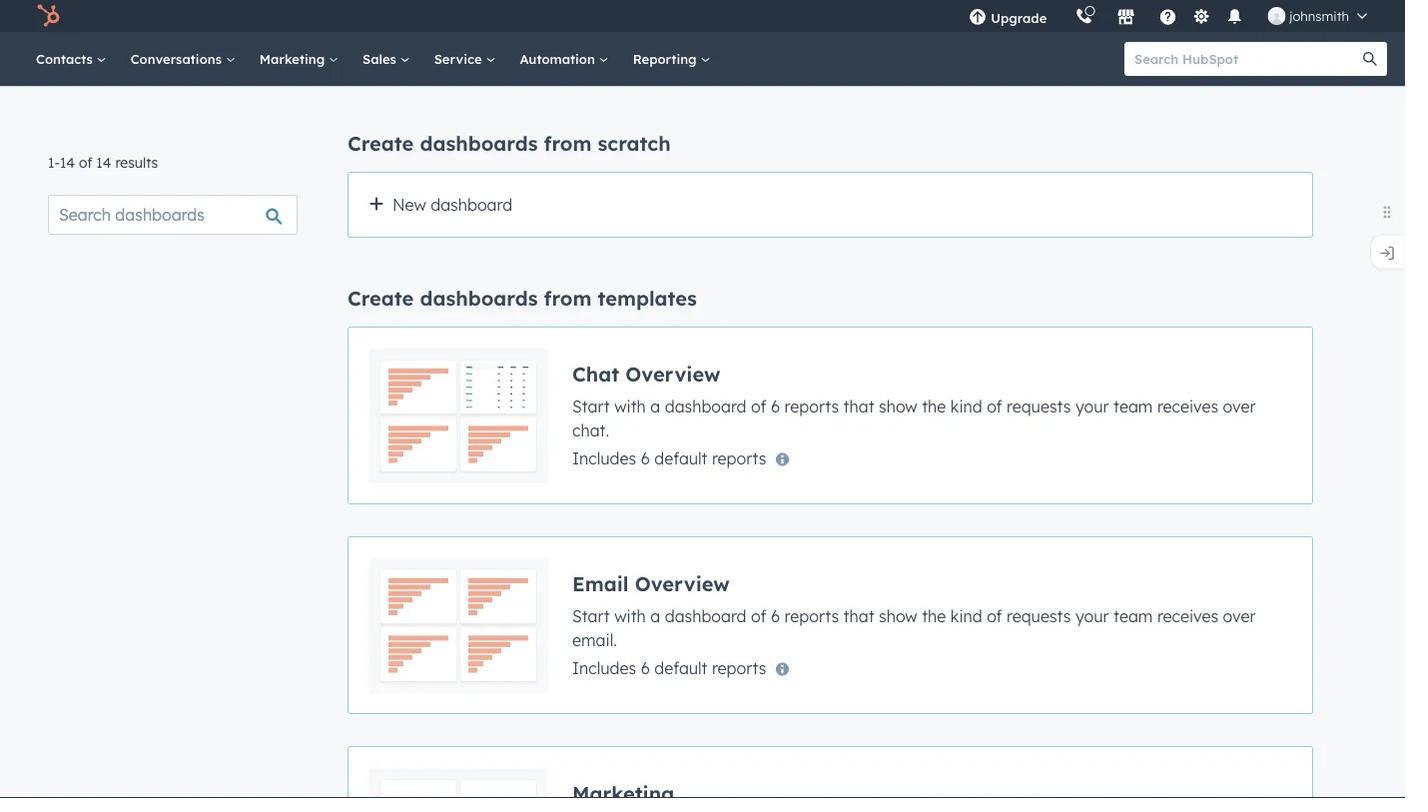 Task type: vqa. For each thing, say whether or not it's contained in the screenshot.
scratch FROM
yes



Task type: locate. For each thing, give the bounding box(es) containing it.
create dashboards from scratch
[[348, 131, 671, 156]]

0 vertical spatial your
[[1076, 396, 1110, 416]]

kind inside 'email overview start with a dashboard of 6 reports that show the kind of requests your team receives over email.'
[[951, 606, 983, 626]]

from for scratch
[[544, 131, 592, 156]]

1 vertical spatial your
[[1076, 606, 1110, 626]]

chat
[[573, 361, 620, 386]]

that for email overview
[[844, 606, 875, 626]]

0 vertical spatial show
[[879, 396, 918, 416]]

with up email.
[[615, 606, 646, 626]]

includes 6 default reports inside 'chat overview' checkbox
[[573, 448, 767, 468]]

1 vertical spatial team
[[1114, 606, 1154, 626]]

2 over from the top
[[1224, 606, 1256, 626]]

includes inside option
[[573, 658, 637, 678]]

0 vertical spatial create
[[348, 131, 414, 156]]

1 the from the top
[[922, 396, 947, 416]]

1 over from the top
[[1224, 396, 1256, 416]]

start
[[573, 396, 610, 416], [573, 606, 610, 626]]

2 the from the top
[[922, 606, 947, 626]]

1 vertical spatial includes 6 default reports
[[573, 658, 767, 678]]

2 vertical spatial dashboard
[[665, 606, 747, 626]]

0 vertical spatial the
[[922, 396, 947, 416]]

2 start from the top
[[573, 606, 610, 626]]

show inside 'email overview start with a dashboard of 6 reports that show the kind of requests your team receives over email.'
[[879, 606, 918, 626]]

search button
[[1354, 42, 1388, 76]]

john smith image
[[1268, 7, 1286, 25]]

over inside 'email overview start with a dashboard of 6 reports that show the kind of requests your team receives over email.'
[[1224, 606, 1256, 626]]

dashboard
[[431, 195, 513, 215], [665, 396, 747, 416], [665, 606, 747, 626]]

1 a from the top
[[651, 396, 661, 416]]

default inside option
[[655, 658, 708, 678]]

1 that from the top
[[844, 396, 875, 416]]

1 vertical spatial create
[[348, 286, 414, 311]]

none checkbox 'marketing'
[[348, 746, 1314, 798]]

None checkbox
[[348, 327, 1314, 505], [348, 746, 1314, 798]]

1 with from the top
[[615, 396, 646, 416]]

create up new
[[348, 131, 414, 156]]

team inside 'email overview start with a dashboard of 6 reports that show the kind of requests your team receives over email.'
[[1114, 606, 1154, 626]]

2 kind from the top
[[951, 606, 983, 626]]

kind
[[951, 396, 983, 416], [951, 606, 983, 626]]

1-
[[48, 154, 60, 171]]

dashboards
[[420, 131, 538, 156], [420, 286, 538, 311]]

1 dashboards from the top
[[420, 131, 538, 156]]

1 includes from the top
[[573, 448, 637, 468]]

2 dashboards from the top
[[420, 286, 538, 311]]

create
[[348, 131, 414, 156], [348, 286, 414, 311]]

with down chat at the left top
[[615, 396, 646, 416]]

0 vertical spatial overview
[[626, 361, 721, 386]]

1 vertical spatial none checkbox
[[348, 746, 1314, 798]]

includes 6 default reports inside option
[[573, 658, 767, 678]]

of
[[79, 154, 92, 171], [751, 396, 767, 416], [987, 396, 1003, 416], [751, 606, 767, 626], [987, 606, 1003, 626]]

1 start from the top
[[573, 396, 610, 416]]

1 vertical spatial includes
[[573, 658, 637, 678]]

default
[[655, 448, 708, 468], [655, 658, 708, 678]]

Search HubSpot search field
[[1125, 42, 1370, 76]]

0 vertical spatial from
[[544, 131, 592, 156]]

a inside chat overview start with a dashboard of 6 reports that show the kind of requests your team receives over chat.
[[651, 396, 661, 416]]

1 vertical spatial that
[[844, 606, 875, 626]]

chat overview start with a dashboard of 6 reports that show the kind of requests your team receives over chat.
[[573, 361, 1256, 440]]

1 kind from the top
[[951, 396, 983, 416]]

2 14 from the left
[[96, 154, 111, 171]]

1 vertical spatial overview
[[635, 571, 730, 596]]

2 receives from the top
[[1158, 606, 1219, 626]]

0 vertical spatial start
[[573, 396, 610, 416]]

receives inside chat overview start with a dashboard of 6 reports that show the kind of requests your team receives over chat.
[[1158, 396, 1219, 416]]

reports inside chat overview start with a dashboard of 6 reports that show the kind of requests your team receives over chat.
[[785, 396, 839, 416]]

1 vertical spatial from
[[544, 286, 592, 311]]

2 none checkbox from the top
[[348, 746, 1314, 798]]

dashboard inside 'email overview start with a dashboard of 6 reports that show the kind of requests your team receives over email.'
[[665, 606, 747, 626]]

a for email
[[651, 606, 661, 626]]

2 from from the top
[[544, 286, 592, 311]]

the inside chat overview start with a dashboard of 6 reports that show the kind of requests your team receives over chat.
[[922, 396, 947, 416]]

overview inside chat overview start with a dashboard of 6 reports that show the kind of requests your team receives over chat.
[[626, 361, 721, 386]]

requests inside 'email overview start with a dashboard of 6 reports that show the kind of requests your team receives over email.'
[[1007, 606, 1072, 626]]

1 your from the top
[[1076, 396, 1110, 416]]

requests inside chat overview start with a dashboard of 6 reports that show the kind of requests your team receives over chat.
[[1007, 396, 1072, 416]]

2 a from the top
[[651, 606, 661, 626]]

your inside chat overview start with a dashboard of 6 reports that show the kind of requests your team receives over chat.
[[1076, 396, 1110, 416]]

0 vertical spatial requests
[[1007, 396, 1072, 416]]

create down new
[[348, 286, 414, 311]]

1 show from the top
[[879, 396, 918, 416]]

1 vertical spatial kind
[[951, 606, 983, 626]]

notifications button
[[1218, 0, 1252, 32]]

0 vertical spatial dashboards
[[420, 131, 538, 156]]

2 default from the top
[[655, 658, 708, 678]]

0 vertical spatial over
[[1224, 396, 1256, 416]]

0 vertical spatial includes
[[573, 448, 637, 468]]

0 vertical spatial default
[[655, 448, 708, 468]]

2 create from the top
[[348, 286, 414, 311]]

marketing image
[[369, 767, 549, 798]]

dashboards down new dashboard
[[420, 286, 538, 311]]

includes 6 default reports down chat.
[[573, 448, 767, 468]]

0 vertical spatial dashboard
[[431, 195, 513, 215]]

the inside 'email overview start with a dashboard of 6 reports that show the kind of requests your team receives over email.'
[[922, 606, 947, 626]]

1 horizontal spatial 14
[[96, 154, 111, 171]]

includes down email.
[[573, 658, 637, 678]]

includes 6 default reports for email
[[573, 658, 767, 678]]

new dashboard
[[393, 195, 513, 215]]

1 includes 6 default reports from the top
[[573, 448, 767, 468]]

includes for chat
[[573, 448, 637, 468]]

1 create from the top
[[348, 131, 414, 156]]

1 team from the top
[[1114, 396, 1154, 416]]

contacts link
[[24, 32, 119, 86]]

0 vertical spatial kind
[[951, 396, 983, 416]]

1 requests from the top
[[1007, 396, 1072, 416]]

the
[[922, 396, 947, 416], [922, 606, 947, 626]]

2 that from the top
[[844, 606, 875, 626]]

0 vertical spatial team
[[1114, 396, 1154, 416]]

includes 6 default reports down email.
[[573, 658, 767, 678]]

overview right email
[[635, 571, 730, 596]]

team
[[1114, 396, 1154, 416], [1114, 606, 1154, 626]]

team for email overview
[[1114, 606, 1154, 626]]

your for chat overview
[[1076, 396, 1110, 416]]

2 includes from the top
[[573, 658, 637, 678]]

1 vertical spatial show
[[879, 606, 918, 626]]

over inside chat overview start with a dashboard of 6 reports that show the kind of requests your team receives over chat.
[[1224, 396, 1256, 416]]

receives for chat overview
[[1158, 396, 1219, 416]]

start up email.
[[573, 606, 610, 626]]

a inside 'email overview start with a dashboard of 6 reports that show the kind of requests your team receives over email.'
[[651, 606, 661, 626]]

show
[[879, 396, 918, 416], [879, 606, 918, 626]]

overview
[[626, 361, 721, 386], [635, 571, 730, 596]]

kind inside chat overview start with a dashboard of 6 reports that show the kind of requests your team receives over chat.
[[951, 396, 983, 416]]

1 vertical spatial start
[[573, 606, 610, 626]]

receives for email overview
[[1158, 606, 1219, 626]]

default inside checkbox
[[655, 448, 708, 468]]

your
[[1076, 396, 1110, 416], [1076, 606, 1110, 626]]

johnsmith
[[1290, 7, 1350, 24]]

start for chat
[[573, 396, 610, 416]]

marketing
[[260, 50, 329, 67]]

with inside 'email overview start with a dashboard of 6 reports that show the kind of requests your team receives over email.'
[[615, 606, 646, 626]]

that
[[844, 396, 875, 416], [844, 606, 875, 626]]

reports
[[785, 396, 839, 416], [712, 448, 767, 468], [785, 606, 839, 626], [712, 658, 767, 678]]

includes down chat.
[[573, 448, 637, 468]]

dashboards up new dashboard
[[420, 131, 538, 156]]

dashboard for email overview
[[665, 606, 747, 626]]

from left scratch
[[544, 131, 592, 156]]

2 requests from the top
[[1007, 606, 1072, 626]]

team inside chat overview start with a dashboard of 6 reports that show the kind of requests your team receives over chat.
[[1114, 396, 1154, 416]]

over
[[1224, 396, 1256, 416], [1224, 606, 1256, 626]]

start inside 'email overview start with a dashboard of 6 reports that show the kind of requests your team receives over email.'
[[573, 606, 610, 626]]

kind for chat overview
[[951, 396, 983, 416]]

none checkbox 'chat overview'
[[348, 327, 1314, 505]]

1 vertical spatial over
[[1224, 606, 1256, 626]]

menu
[[955, 0, 1382, 32]]

kind for email overview
[[951, 606, 983, 626]]

0 vertical spatial with
[[615, 396, 646, 416]]

0 vertical spatial a
[[651, 396, 661, 416]]

receives
[[1158, 396, 1219, 416], [1158, 606, 1219, 626]]

2 show from the top
[[879, 606, 918, 626]]

includes 6 default reports for chat
[[573, 448, 767, 468]]

1 default from the top
[[655, 448, 708, 468]]

Search search field
[[48, 195, 298, 235]]

1 none checkbox from the top
[[348, 327, 1314, 505]]

1 vertical spatial the
[[922, 606, 947, 626]]

that inside 'email overview start with a dashboard of 6 reports that show the kind of requests your team receives over email.'
[[844, 606, 875, 626]]

2 team from the top
[[1114, 606, 1154, 626]]

1 vertical spatial dashboard
[[665, 396, 747, 416]]

show for email overview
[[879, 606, 918, 626]]

0 vertical spatial includes 6 default reports
[[573, 448, 767, 468]]

1 receives from the top
[[1158, 396, 1219, 416]]

1 vertical spatial with
[[615, 606, 646, 626]]

start up chat.
[[573, 396, 610, 416]]

a
[[651, 396, 661, 416], [651, 606, 661, 626]]

1 from from the top
[[544, 131, 592, 156]]

calling icon image
[[1075, 8, 1093, 26]]

that inside chat overview start with a dashboard of 6 reports that show the kind of requests your team receives over chat.
[[844, 396, 875, 416]]

overview inside 'email overview start with a dashboard of 6 reports that show the kind of requests your team receives over email.'
[[635, 571, 730, 596]]

includes 6 default reports
[[573, 448, 767, 468], [573, 658, 767, 678]]

from left templates
[[544, 286, 592, 311]]

1 vertical spatial requests
[[1007, 606, 1072, 626]]

2 with from the top
[[615, 606, 646, 626]]

overview right chat at the left top
[[626, 361, 721, 386]]

1 vertical spatial dashboards
[[420, 286, 538, 311]]

0 vertical spatial receives
[[1158, 396, 1219, 416]]

14
[[60, 154, 75, 171], [96, 154, 111, 171]]

with
[[615, 396, 646, 416], [615, 606, 646, 626]]

email
[[573, 571, 629, 596]]

0 horizontal spatial 14
[[60, 154, 75, 171]]

with inside chat overview start with a dashboard of 6 reports that show the kind of requests your team receives over chat.
[[615, 396, 646, 416]]

1 vertical spatial receives
[[1158, 606, 1219, 626]]

None checkbox
[[348, 537, 1314, 714]]

requests
[[1007, 396, 1072, 416], [1007, 606, 1072, 626]]

includes
[[573, 448, 637, 468], [573, 658, 637, 678]]

receives inside 'email overview start with a dashboard of 6 reports that show the kind of requests your team receives over email.'
[[1158, 606, 1219, 626]]

with for chat
[[615, 396, 646, 416]]

from for templates
[[544, 286, 592, 311]]

1 vertical spatial default
[[655, 658, 708, 678]]

start inside chat overview start with a dashboard of 6 reports that show the kind of requests your team receives over chat.
[[573, 396, 610, 416]]

none checkbox containing chat overview
[[348, 327, 1314, 505]]

6
[[771, 396, 781, 416], [641, 448, 650, 468], [771, 606, 781, 626], [641, 658, 650, 678]]

includes inside 'chat overview' checkbox
[[573, 448, 637, 468]]

show inside chat overview start with a dashboard of 6 reports that show the kind of requests your team receives over chat.
[[879, 396, 918, 416]]

2 your from the top
[[1076, 606, 1110, 626]]

1 vertical spatial a
[[651, 606, 661, 626]]

0 vertical spatial that
[[844, 396, 875, 416]]

over for email overview
[[1224, 606, 1256, 626]]

your for email overview
[[1076, 606, 1110, 626]]

0 vertical spatial none checkbox
[[348, 327, 1314, 505]]

your inside 'email overview start with a dashboard of 6 reports that show the kind of requests your team receives over email.'
[[1076, 606, 1110, 626]]

help image
[[1159, 9, 1177, 27]]

from
[[544, 131, 592, 156], [544, 286, 592, 311]]

dashboards for scratch
[[420, 131, 538, 156]]

includes for email
[[573, 658, 637, 678]]

requests for chat overview
[[1007, 396, 1072, 416]]

2 includes 6 default reports from the top
[[573, 658, 767, 678]]

dashboard inside chat overview start with a dashboard of 6 reports that show the kind of requests your team receives over chat.
[[665, 396, 747, 416]]



Task type: describe. For each thing, give the bounding box(es) containing it.
dashboard for chat overview
[[665, 396, 747, 416]]

dashboards for templates
[[420, 286, 538, 311]]

email overview start with a dashboard of 6 reports that show the kind of requests your team receives over email.
[[573, 571, 1256, 650]]

help button
[[1151, 0, 1185, 32]]

service link
[[422, 32, 508, 86]]

automation link
[[508, 32, 621, 86]]

conversations
[[131, 50, 226, 67]]

the for email overview
[[922, 606, 947, 626]]

email.
[[573, 630, 617, 650]]

create for create dashboards from templates
[[348, 286, 414, 311]]

scratch
[[598, 131, 671, 156]]

johnsmith button
[[1256, 0, 1380, 32]]

requests for email overview
[[1007, 606, 1072, 626]]

with for email
[[615, 606, 646, 626]]

calling icon button
[[1067, 3, 1101, 29]]

that for chat overview
[[844, 396, 875, 416]]

templates
[[598, 286, 697, 311]]

1-14 of 14 results
[[48, 154, 158, 171]]

overview for chat overview
[[626, 361, 721, 386]]

marketplaces image
[[1117, 9, 1135, 27]]

show for chat overview
[[879, 396, 918, 416]]

upgrade image
[[969, 9, 987, 27]]

chat.
[[573, 420, 610, 440]]

contacts
[[36, 50, 97, 67]]

results
[[115, 154, 158, 171]]

over for chat overview
[[1224, 396, 1256, 416]]

hubspot link
[[24, 4, 75, 28]]

service
[[434, 50, 486, 67]]

automation
[[520, 50, 599, 67]]

conversations link
[[119, 32, 248, 86]]

dashboard inside 'checkbox'
[[431, 195, 513, 215]]

6 inside 'email overview start with a dashboard of 6 reports that show the kind of requests your team receives over email.'
[[771, 606, 781, 626]]

start for email
[[573, 606, 610, 626]]

upgrade
[[991, 9, 1047, 26]]

default for email overview
[[655, 658, 708, 678]]

New dashboard checkbox
[[348, 172, 1314, 238]]

new
[[393, 195, 426, 215]]

reporting
[[633, 50, 701, 67]]

sales
[[363, 50, 400, 67]]

email overview image
[[369, 558, 549, 693]]

search image
[[1364, 52, 1378, 66]]

hubspot image
[[36, 4, 60, 28]]

team for chat overview
[[1114, 396, 1154, 416]]

none checkbox containing email overview
[[348, 537, 1314, 714]]

create dashboards from templates
[[348, 286, 697, 311]]

notifications image
[[1226, 9, 1244, 27]]

the for chat overview
[[922, 396, 947, 416]]

menu containing johnsmith
[[955, 0, 1382, 32]]

default for chat overview
[[655, 448, 708, 468]]

a for chat
[[651, 396, 661, 416]]

marketplaces button
[[1105, 0, 1147, 32]]

1 14 from the left
[[60, 154, 75, 171]]

6 inside chat overview start with a dashboard of 6 reports that show the kind of requests your team receives over chat.
[[771, 396, 781, 416]]

create for create dashboards from scratch
[[348, 131, 414, 156]]

settings link
[[1189, 5, 1214, 26]]

chat overview image
[[369, 348, 549, 484]]

settings image
[[1193, 8, 1211, 26]]

sales link
[[351, 32, 422, 86]]

marketing link
[[248, 32, 351, 86]]

overview for email overview
[[635, 571, 730, 596]]

reports inside 'email overview start with a dashboard of 6 reports that show the kind of requests your team receives over email.'
[[785, 606, 839, 626]]

reporting link
[[621, 32, 723, 86]]



